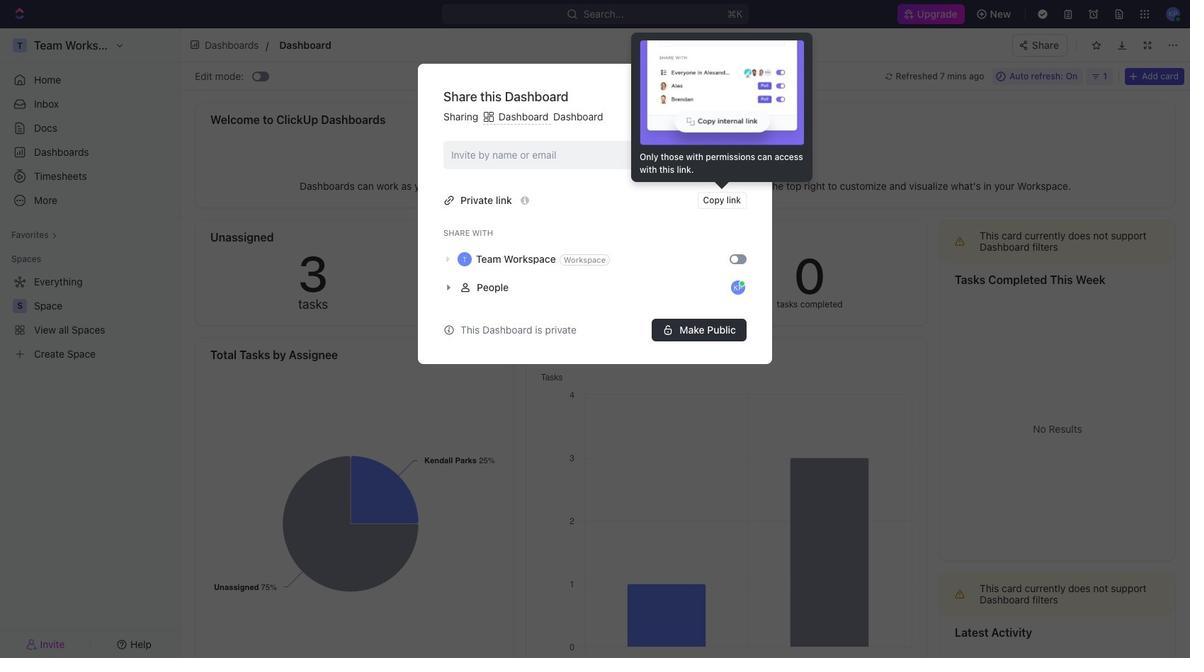 Task type: describe. For each thing, give the bounding box(es) containing it.
Invite by name or email text field
[[451, 144, 694, 166]]

invite user image
[[26, 638, 37, 651]]



Task type: vqa. For each thing, say whether or not it's contained in the screenshot.
the bottom the Agency
no



Task type: locate. For each thing, give the bounding box(es) containing it.
tree inside sidebar navigation
[[6, 271, 174, 366]]

tree
[[6, 271, 174, 366]]

None text field
[[279, 36, 588, 54]]

sidebar navigation
[[0, 28, 181, 658]]



